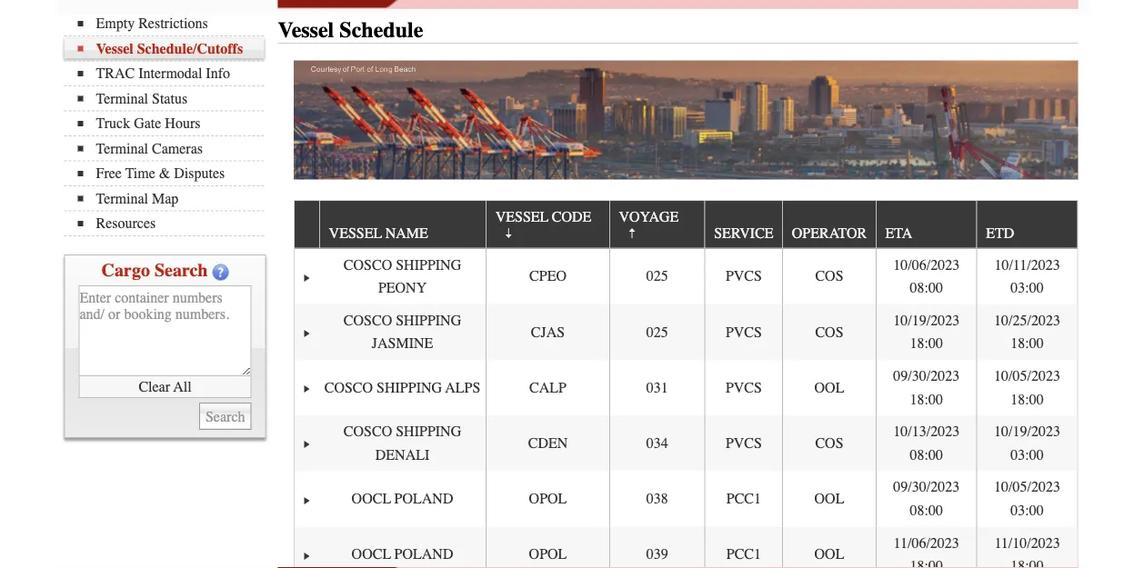 Task type: locate. For each thing, give the bounding box(es) containing it.
shipping for alps
[[377, 379, 442, 396]]

alps
[[446, 379, 481, 396]]

vessel left code
[[496, 208, 549, 225]]

vessel
[[496, 208, 549, 225], [329, 225, 382, 242]]

eta link
[[886, 218, 922, 248]]

18:00 for 09/30/2023 18:00
[[910, 391, 944, 408]]

08:00 inside 10/13/2023 08:00
[[910, 447, 944, 464]]

025 cell for cjas
[[610, 304, 705, 360]]

2 opol cell from the top
[[486, 527, 610, 569]]

08:00 down 10/06/2023
[[910, 280, 944, 297]]

4 pvcs cell from the top
[[705, 416, 783, 471]]

09/30/2023 inside cell
[[894, 368, 960, 385]]

1 row from the top
[[295, 201, 1078, 249]]

pcc1
[[727, 491, 762, 508], [727, 547, 762, 563]]

service
[[714, 225, 774, 242]]

vessel
[[278, 18, 334, 43], [96, 40, 133, 57]]

1 oocl poland cell from the top
[[319, 471, 486, 527]]

oocl poland cell
[[319, 471, 486, 527], [319, 527, 486, 569]]

1 vertical spatial opol
[[529, 547, 567, 563]]

10/19/2023 inside cell
[[995, 424, 1061, 440]]

vessel left schedule
[[278, 18, 334, 43]]

cden
[[528, 435, 568, 452]]

cosco down jasmine
[[325, 379, 373, 396]]

poland for 038
[[395, 491, 454, 508]]

ool for 11/06/2023 18:00
[[815, 547, 845, 563]]

1 opol cell from the top
[[486, 471, 610, 527]]

0 vertical spatial cos
[[816, 268, 844, 285]]

shipping inside cell
[[377, 379, 442, 396]]

0 horizontal spatial 10/19/2023
[[894, 312, 960, 329]]

09/30/2023 down '10/19/2023 18:00' "cell"
[[894, 368, 960, 385]]

2 vertical spatial 03:00
[[1011, 502, 1044, 519]]

cjas
[[531, 324, 565, 341]]

cos for 10/06/2023
[[816, 268, 844, 285]]

row containing 09/30/2023 08:00
[[295, 471, 1078, 527]]

pvcs cell for 10/19/2023
[[705, 304, 783, 360]]

cosco up jasmine
[[344, 312, 392, 329]]

4 pvcs from the top
[[726, 435, 762, 452]]

cos cell for 10/13/2023
[[783, 416, 876, 471]]

3 cos cell from the top
[[783, 416, 876, 471]]

034
[[647, 435, 669, 452]]

18:00 inside the 10/19/2023 18:00
[[910, 335, 944, 352]]

1 opol from the top
[[529, 491, 567, 508]]

1 poland from the top
[[395, 491, 454, 508]]

6 row from the top
[[295, 471, 1078, 527]]

cosco inside cosco shipping jasmine
[[344, 312, 392, 329]]

10/05/2023 inside 10/05/2023 18:00 'cell'
[[995, 368, 1061, 385]]

cosco shipping alps cell
[[319, 360, 486, 416]]

18:00 down 11/10/2023
[[1011, 558, 1044, 569]]

shipping up 'denali'
[[396, 424, 462, 440]]

031 cell
[[610, 360, 705, 416]]

10/19/2023 down 10/05/2023 18:00 'cell'
[[995, 424, 1061, 440]]

025 cell
[[610, 249, 705, 304], [610, 304, 705, 360]]

terminal down the trac
[[96, 90, 148, 107]]

1 pvcs cell from the top
[[705, 249, 783, 304]]

3 ool cell from the top
[[783, 527, 876, 569]]

shipping inside cosco shipping denali
[[396, 424, 462, 440]]

18:00 up 09/30/2023 18:00
[[910, 335, 944, 352]]

4 row from the top
[[295, 360, 1078, 416]]

2 03:00 from the top
[[1011, 447, 1044, 464]]

0 horizontal spatial vessel
[[329, 225, 382, 242]]

row containing cosco shipping denali
[[295, 416, 1078, 471]]

7 row from the top
[[295, 527, 1078, 569]]

1 025 from the top
[[647, 268, 669, 285]]

0 vertical spatial 025
[[647, 268, 669, 285]]

2 oocl poland from the top
[[352, 547, 454, 563]]

1 horizontal spatial vessel
[[496, 208, 549, 225]]

0 vertical spatial opol
[[529, 491, 567, 508]]

025 for cpeo
[[647, 268, 669, 285]]

oocl for 039
[[352, 547, 391, 563]]

&
[[159, 165, 170, 182]]

10/05/2023 down '10/19/2023 03:00' cell in the bottom right of the page
[[995, 479, 1061, 496]]

10/25/2023 18:00
[[995, 312, 1061, 352]]

cosco for cosco shipping alps
[[325, 379, 373, 396]]

row containing cosco shipping jasmine
[[295, 304, 1078, 360]]

pcc1 right 039
[[727, 547, 762, 563]]

18:00 down 11/06/2023
[[910, 558, 944, 569]]

18:00 up 10/13/2023
[[910, 391, 944, 408]]

09/30/2023 08:00 cell
[[876, 471, 977, 527]]

operator
[[792, 225, 867, 242]]

08:00 inside 09/30/2023 08:00
[[910, 502, 944, 519]]

10/06/2023 08:00 cell
[[876, 249, 977, 304]]

18:00 down 10/25/2023 at the right of page
[[1011, 335, 1044, 352]]

0 vertical spatial 08:00
[[910, 280, 944, 297]]

vessel for vessel code
[[496, 208, 549, 225]]

2 pvcs cell from the top
[[705, 304, 783, 360]]

cos
[[816, 268, 844, 285], [816, 324, 844, 341], [816, 435, 844, 452]]

shipping inside cosco shipping jasmine
[[396, 312, 462, 329]]

03:00 inside 10/19/2023 03:00
[[1011, 447, 1044, 464]]

08:00 down 10/13/2023
[[910, 447, 944, 464]]

terminal down truck on the top left
[[96, 140, 148, 157]]

1 vertical spatial 10/05/2023
[[995, 479, 1061, 496]]

1 pvcs from the top
[[726, 268, 762, 285]]

1 horizontal spatial 10/19/2023
[[995, 424, 1061, 440]]

cos cell
[[783, 249, 876, 304], [783, 304, 876, 360], [783, 416, 876, 471]]

pvcs cell
[[705, 249, 783, 304], [705, 304, 783, 360], [705, 360, 783, 416], [705, 416, 783, 471]]

cosco shipping peony cell
[[319, 249, 486, 304]]

2 row from the top
[[295, 249, 1078, 304]]

tree grid containing vessel code
[[295, 201, 1078, 569]]

3 cos from the top
[[816, 435, 844, 452]]

2 oocl poland cell from the top
[[319, 527, 486, 569]]

09/30/2023 inside cell
[[894, 479, 960, 496]]

opol cell for 039
[[486, 527, 610, 569]]

eta
[[886, 225, 913, 242]]

031
[[647, 379, 669, 396]]

18:00 inside 11/06/2023 18:00
[[910, 558, 944, 569]]

0 horizontal spatial vessel
[[96, 40, 133, 57]]

oocl poland
[[352, 491, 454, 508], [352, 547, 454, 563]]

18:00 inside 09/30/2023 18:00
[[910, 391, 944, 408]]

10/05/2023 for 18:00
[[995, 368, 1061, 385]]

1 03:00 from the top
[[1011, 280, 1044, 297]]

10/05/2023 down 10/25/2023 18:00 cell
[[995, 368, 1061, 385]]

3 pvcs cell from the top
[[705, 360, 783, 416]]

0 vertical spatial 10/05/2023
[[995, 368, 1061, 385]]

025 cell up 031
[[610, 304, 705, 360]]

2 ool cell from the top
[[783, 471, 876, 527]]

3 08:00 from the top
[[910, 502, 944, 519]]

1 10/05/2023 from the top
[[995, 368, 1061, 385]]

operator link
[[792, 218, 876, 248]]

08:00 inside 10/06/2023 08:00
[[910, 280, 944, 297]]

opol
[[529, 491, 567, 508], [529, 547, 567, 563]]

1 ool from the top
[[815, 379, 845, 396]]

0 vertical spatial ool
[[815, 379, 845, 396]]

03:00 down 10/11/2023
[[1011, 280, 1044, 297]]

row containing 09/30/2023 18:00
[[295, 360, 1078, 416]]

tree grid
[[295, 201, 1078, 569]]

cosco inside cosco shipping peony
[[344, 256, 392, 273]]

vessel name
[[329, 225, 428, 242]]

cos cell for 10/19/2023
[[783, 304, 876, 360]]

pcc1 cell
[[705, 471, 783, 527], [705, 527, 783, 569]]

2 opol from the top
[[529, 547, 567, 563]]

10/19/2023
[[894, 312, 960, 329], [995, 424, 1061, 440]]

peony
[[378, 280, 427, 297]]

2 vertical spatial cos
[[816, 435, 844, 452]]

calp cell
[[486, 360, 610, 416]]

10/25/2023
[[995, 312, 1061, 329]]

2 pcc1 from the top
[[727, 547, 762, 563]]

pvcs cell for 10/13/2023
[[705, 416, 783, 471]]

service link
[[714, 218, 783, 248]]

opol for 038
[[529, 491, 567, 508]]

shipping down jasmine
[[377, 379, 442, 396]]

1 09/30/2023 from the top
[[894, 368, 960, 385]]

oocl
[[352, 491, 391, 508], [352, 547, 391, 563]]

0 vertical spatial oocl
[[352, 491, 391, 508]]

1 vertical spatial ool
[[815, 491, 845, 508]]

3 row from the top
[[295, 304, 1078, 360]]

03:00 up 10/05/2023 03:00
[[1011, 447, 1044, 464]]

025 cell down voyage link
[[610, 249, 705, 304]]

opol cell for 038
[[486, 471, 610, 527]]

shipping inside cosco shipping peony
[[396, 256, 462, 273]]

03:00 inside 10/05/2023 03:00
[[1011, 502, 1044, 519]]

shipping
[[396, 256, 462, 273], [396, 312, 462, 329], [377, 379, 442, 396], [396, 424, 462, 440]]

ool for 09/30/2023 18:00
[[815, 379, 845, 396]]

2 vertical spatial terminal
[[96, 190, 148, 207]]

18:00 for 10/05/2023 18:00
[[1011, 391, 1044, 408]]

poland
[[395, 491, 454, 508], [395, 547, 454, 563]]

oocl poland for 039
[[352, 547, 454, 563]]

025
[[647, 268, 669, 285], [647, 324, 669, 341]]

1 vertical spatial 025
[[647, 324, 669, 341]]

3 03:00 from the top
[[1011, 502, 1044, 519]]

cosco
[[344, 256, 392, 273], [344, 312, 392, 329], [325, 379, 373, 396], [344, 424, 392, 440]]

1 vertical spatial 08:00
[[910, 447, 944, 464]]

vessel down empty
[[96, 40, 133, 57]]

terminal map link
[[78, 190, 264, 207]]

18:00 inside 10/25/2023 18:00
[[1011, 335, 1044, 352]]

1 vertical spatial terminal
[[96, 140, 148, 157]]

08:00 up 11/06/2023
[[910, 502, 944, 519]]

1 08:00 from the top
[[910, 280, 944, 297]]

clear all button
[[79, 377, 252, 399]]

2 cos from the top
[[816, 324, 844, 341]]

18:00 inside 11/10/2023 18:00
[[1011, 558, 1044, 569]]

2 09/30/2023 from the top
[[894, 479, 960, 496]]

2 cos cell from the top
[[783, 304, 876, 360]]

1 vertical spatial 03:00
[[1011, 447, 1044, 464]]

03:00 for 10/11/2023 03:00
[[1011, 280, 1044, 297]]

1 cos from the top
[[816, 268, 844, 285]]

5 row from the top
[[295, 416, 1078, 471]]

2 ool from the top
[[815, 491, 845, 508]]

18:00 up 10/19/2023 03:00
[[1011, 391, 1044, 408]]

all
[[173, 379, 192, 396]]

clear all
[[139, 379, 192, 396]]

3 pvcs from the top
[[726, 379, 762, 396]]

1 pcc1 cell from the top
[[705, 471, 783, 527]]

ool cell
[[783, 360, 876, 416], [783, 471, 876, 527], [783, 527, 876, 569]]

10/19/2023 down the 10/06/2023 08:00 cell
[[894, 312, 960, 329]]

shipping for denali
[[396, 424, 462, 440]]

shipping for peony
[[396, 256, 462, 273]]

1 vertical spatial cos
[[816, 324, 844, 341]]

1 ool cell from the top
[[783, 360, 876, 416]]

pcc1 cell right 039
[[705, 527, 783, 569]]

opol cell
[[486, 471, 610, 527], [486, 527, 610, 569]]

0 vertical spatial terminal
[[96, 90, 148, 107]]

0 vertical spatial pcc1
[[727, 491, 762, 508]]

1 vertical spatial poland
[[395, 547, 454, 563]]

gate
[[134, 115, 161, 132]]

0 vertical spatial 09/30/2023
[[894, 368, 960, 385]]

09/30/2023 down 10/13/2023 08:00 cell
[[894, 479, 960, 496]]

cosco up 'denali'
[[344, 424, 392, 440]]

1 cos cell from the top
[[783, 249, 876, 304]]

shipping up peony
[[396, 256, 462, 273]]

terminal up "resources"
[[96, 190, 148, 207]]

08:00
[[910, 280, 944, 297], [910, 447, 944, 464], [910, 502, 944, 519]]

10/19/2023 inside "cell"
[[894, 312, 960, 329]]

ool for 09/30/2023 08:00
[[815, 491, 845, 508]]

row group
[[295, 249, 1078, 569]]

vessel for vessel name
[[329, 225, 382, 242]]

vessel code
[[496, 208, 592, 225]]

vessel name link
[[329, 218, 437, 248]]

1 vertical spatial oocl poland
[[352, 547, 454, 563]]

2 pcc1 cell from the top
[[705, 527, 783, 569]]

2 025 cell from the top
[[610, 304, 705, 360]]

3 terminal from the top
[[96, 190, 148, 207]]

2 pvcs from the top
[[726, 324, 762, 341]]

shipping up jasmine
[[396, 312, 462, 329]]

1 oocl from the top
[[352, 491, 391, 508]]

025 down voyage link
[[647, 268, 669, 285]]

2 025 from the top
[[647, 324, 669, 341]]

1 pcc1 from the top
[[727, 491, 762, 508]]

039
[[647, 547, 669, 563]]

truck gate hours link
[[78, 115, 264, 132]]

row containing 11/06/2023 18:00
[[295, 527, 1078, 569]]

2 oocl from the top
[[352, 547, 391, 563]]

10/05/2023 inside 10/05/2023 03:00 cell
[[995, 479, 1061, 496]]

oocl poland for 038
[[352, 491, 454, 508]]

pcc1 right 038
[[727, 491, 762, 508]]

menu bar containing empty restrictions
[[64, 13, 273, 237]]

18:00 inside 10/05/2023 18:00
[[1011, 391, 1044, 408]]

menu bar
[[64, 13, 273, 237]]

pvcs for 09/30/2023
[[726, 379, 762, 396]]

03:00 for 10/19/2023 03:00
[[1011, 447, 1044, 464]]

03:00
[[1011, 280, 1044, 297], [1011, 447, 1044, 464], [1011, 502, 1044, 519]]

2 poland from the top
[[395, 547, 454, 563]]

025 up 031
[[647, 324, 669, 341]]

1 vertical spatial pcc1
[[727, 547, 762, 563]]

10/25/2023 18:00 cell
[[977, 304, 1078, 360]]

2 10/05/2023 from the top
[[995, 479, 1061, 496]]

terminal
[[96, 90, 148, 107], [96, 140, 148, 157], [96, 190, 148, 207]]

cosco inside cosco shipping alps cell
[[325, 379, 373, 396]]

cosco shipping denali cell
[[319, 416, 486, 471]]

0 vertical spatial 10/19/2023
[[894, 312, 960, 329]]

10/05/2023
[[995, 368, 1061, 385], [995, 479, 1061, 496]]

2 vertical spatial ool
[[815, 547, 845, 563]]

10/11/2023 03:00
[[995, 256, 1061, 297]]

1 vertical spatial 09/30/2023
[[894, 479, 960, 496]]

free time & disputes link
[[78, 165, 264, 182]]

1 oocl poland from the top
[[352, 491, 454, 508]]

11/10/2023
[[995, 535, 1061, 552]]

3 ool from the top
[[815, 547, 845, 563]]

ool cell for 09/30/2023 08:00
[[783, 471, 876, 527]]

pcc1 for 038
[[727, 491, 762, 508]]

0 vertical spatial 03:00
[[1011, 280, 1044, 297]]

intermodal
[[138, 65, 202, 82]]

vessel schedule
[[278, 18, 423, 43]]

cpeo cell
[[486, 249, 610, 304]]

1 025 cell from the top
[[610, 249, 705, 304]]

09/30/2023 08:00
[[894, 479, 960, 519]]

03:00 up 11/10/2023
[[1011, 502, 1044, 519]]

025 cell for cpeo
[[610, 249, 705, 304]]

pvcs cell for 10/06/2023
[[705, 249, 783, 304]]

034 cell
[[610, 416, 705, 471]]

pcc1 cell right 038
[[705, 471, 783, 527]]

voyage link
[[619, 201, 679, 248]]

1 vertical spatial oocl
[[352, 547, 391, 563]]

pcc1 for 039
[[727, 547, 762, 563]]

0 vertical spatial poland
[[395, 491, 454, 508]]

empty restrictions vessel schedule/cutoffs trac intermodal info terminal status truck gate hours terminal cameras free time & disputes terminal map resources
[[96, 15, 243, 232]]

cosco down vessel name
[[344, 256, 392, 273]]

row
[[295, 201, 1078, 249], [295, 249, 1078, 304], [295, 304, 1078, 360], [295, 360, 1078, 416], [295, 416, 1078, 471], [295, 471, 1078, 527], [295, 527, 1078, 569]]

time
[[125, 165, 155, 182]]

cosco inside cosco shipping denali
[[344, 424, 392, 440]]

03:00 inside 10/11/2023 03:00
[[1011, 280, 1044, 297]]

2 08:00 from the top
[[910, 447, 944, 464]]

name
[[386, 225, 428, 242]]

2 vertical spatial 08:00
[[910, 502, 944, 519]]

0 vertical spatial oocl poland
[[352, 491, 454, 508]]

09/30/2023
[[894, 368, 960, 385], [894, 479, 960, 496]]

1 vertical spatial 10/19/2023
[[995, 424, 1061, 440]]

vessel left the "name"
[[329, 225, 382, 242]]

025 for cjas
[[647, 324, 669, 341]]

None submit
[[199, 403, 252, 430]]

ool
[[815, 379, 845, 396], [815, 491, 845, 508], [815, 547, 845, 563]]

10/19/2023 for 03:00
[[995, 424, 1061, 440]]



Task type: describe. For each thing, give the bounding box(es) containing it.
10/05/2023 03:00
[[995, 479, 1061, 519]]

pcc1 cell for 038
[[705, 471, 783, 527]]

11/06/2023 18:00
[[894, 535, 960, 569]]

resources
[[96, 215, 156, 232]]

voyage
[[619, 208, 679, 225]]

cosco shipping peony
[[344, 256, 462, 297]]

cosco for cosco shipping jasmine
[[344, 312, 392, 329]]

free
[[96, 165, 122, 182]]

09/30/2023 18:00
[[894, 368, 960, 408]]

terminal cameras link
[[78, 140, 264, 157]]

info
[[206, 65, 230, 82]]

03:00 for 10/05/2023 03:00
[[1011, 502, 1044, 519]]

11/06/2023
[[894, 535, 960, 552]]

empty
[[96, 15, 135, 32]]

08:00 for 09/30/2023 08:00
[[910, 502, 944, 519]]

038 cell
[[610, 471, 705, 527]]

11/10/2023 18:00 cell
[[977, 527, 1078, 569]]

jasmine
[[372, 335, 433, 352]]

08:00 for 10/13/2023 08:00
[[910, 447, 944, 464]]

schedule
[[340, 18, 423, 43]]

18:00 for 11/10/2023 18:00
[[1011, 558, 1044, 569]]

vessel schedule/cutoffs link
[[78, 40, 264, 57]]

09/30/2023 for 08:00
[[894, 479, 960, 496]]

09/30/2023 18:00 cell
[[876, 360, 977, 416]]

10/06/2023 08:00
[[894, 256, 960, 297]]

10/05/2023 18:00 cell
[[977, 360, 1078, 416]]

restrictions
[[138, 15, 208, 32]]

pvcs for 10/19/2023
[[726, 324, 762, 341]]

resources link
[[78, 215, 264, 232]]

truck
[[96, 115, 130, 132]]

opol for 039
[[529, 547, 567, 563]]

cosco shipping alps
[[325, 379, 481, 396]]

1 terminal from the top
[[96, 90, 148, 107]]

cargo
[[102, 260, 150, 281]]

cjas cell
[[486, 304, 610, 360]]

pvcs for 10/13/2023
[[726, 435, 762, 452]]

code
[[552, 208, 592, 225]]

shipping for jasmine
[[396, 312, 462, 329]]

10/19/2023 18:00
[[894, 312, 960, 352]]

10/13/2023
[[894, 424, 960, 440]]

11/10/2023 18:00
[[995, 535, 1061, 569]]

08:00 for 10/06/2023 08:00
[[910, 280, 944, 297]]

terminal status link
[[78, 90, 264, 107]]

1 horizontal spatial vessel
[[278, 18, 334, 43]]

2 terminal from the top
[[96, 140, 148, 157]]

pvcs cell for 09/30/2023
[[705, 360, 783, 416]]

vessel code link
[[496, 201, 592, 248]]

18:00 for 10/25/2023 18:00
[[1011, 335, 1044, 352]]

cosco shipping jasmine cell
[[319, 304, 486, 360]]

18:00 for 10/19/2023 18:00
[[910, 335, 944, 352]]

10/13/2023 08:00 cell
[[876, 416, 977, 471]]

ool cell for 09/30/2023 18:00
[[783, 360, 876, 416]]

status
[[152, 90, 188, 107]]

10/19/2023 03:00 cell
[[977, 416, 1078, 471]]

10/19/2023 for 18:00
[[894, 312, 960, 329]]

10/19/2023 18:00 cell
[[876, 304, 977, 360]]

Enter container numbers and/ or booking numbers.  text field
[[79, 286, 252, 377]]

row containing cosco shipping peony
[[295, 249, 1078, 304]]

schedule/cutoffs
[[137, 40, 243, 57]]

10/11/2023 03:00 cell
[[977, 249, 1078, 304]]

pcc1 cell for 039
[[705, 527, 783, 569]]

calp
[[530, 379, 567, 396]]

oocl poland cell for 039
[[319, 527, 486, 569]]

oocl for 038
[[352, 491, 391, 508]]

ool cell for 11/06/2023 18:00
[[783, 527, 876, 569]]

cosco shipping denali
[[344, 424, 462, 464]]

etd
[[987, 225, 1015, 242]]

cos cell for 10/06/2023
[[783, 249, 876, 304]]

trac
[[96, 65, 135, 82]]

search
[[155, 260, 208, 281]]

cosco for cosco shipping denali
[[344, 424, 392, 440]]

cosco for cosco shipping peony
[[344, 256, 392, 273]]

vessel inside empty restrictions vessel schedule/cutoffs trac intermodal info terminal status truck gate hours terminal cameras free time & disputes terminal map resources
[[96, 40, 133, 57]]

cden cell
[[486, 416, 610, 471]]

11/06/2023 18:00 cell
[[876, 527, 977, 569]]

map
[[152, 190, 179, 207]]

10/11/2023
[[995, 256, 1061, 273]]

clear
[[139, 379, 170, 396]]

disputes
[[174, 165, 225, 182]]

039 cell
[[610, 527, 705, 569]]

10/19/2023 03:00
[[995, 424, 1061, 464]]

cpeo
[[530, 268, 567, 285]]

empty restrictions link
[[78, 15, 264, 32]]

oocl poland cell for 038
[[319, 471, 486, 527]]

row group containing cosco shipping peony
[[295, 249, 1078, 569]]

10/13/2023 08:00
[[894, 424, 960, 464]]

038
[[647, 491, 669, 508]]

poland for 039
[[395, 547, 454, 563]]

denali
[[376, 447, 430, 464]]

10/05/2023 18:00
[[995, 368, 1061, 408]]

hours
[[165, 115, 201, 132]]

cos for 10/13/2023
[[816, 435, 844, 452]]

10/05/2023 03:00 cell
[[977, 471, 1078, 527]]

18:00 for 11/06/2023 18:00
[[910, 558, 944, 569]]

10/06/2023
[[894, 256, 960, 273]]

row containing vessel code
[[295, 201, 1078, 249]]

10/05/2023 for 03:00
[[995, 479, 1061, 496]]

etd link
[[987, 218, 1024, 248]]

pvcs for 10/06/2023
[[726, 268, 762, 285]]

cos for 10/19/2023
[[816, 324, 844, 341]]

cameras
[[152, 140, 203, 157]]

cosco shipping jasmine
[[344, 312, 462, 352]]

cargo search
[[102, 260, 208, 281]]

trac intermodal info link
[[78, 65, 264, 82]]

09/30/2023 for 18:00
[[894, 368, 960, 385]]



Task type: vqa. For each thing, say whether or not it's contained in the screenshot.
Who
no



